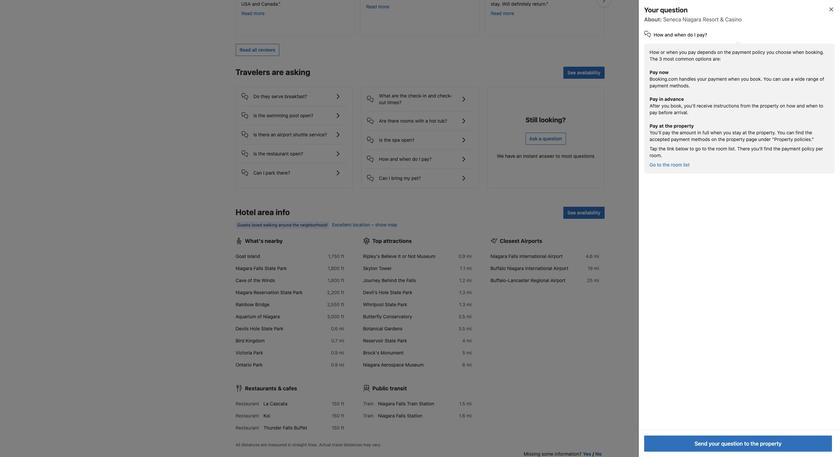 Task type: describe. For each thing, give the bounding box(es) containing it.
payment inside the how or when you pay depends on the payment policy you choose when booking. the 3 most common options are:
[[733, 49, 751, 55]]

are there rooms with a hot tub?
[[379, 118, 447, 124]]

mi for butterfly conservatory
[[467, 314, 472, 320]]

ask a question
[[530, 136, 562, 142]]

mi for bird kingdom
[[339, 338, 344, 344]]

0 vertical spatial how
[[654, 32, 664, 38]]

nearby
[[265, 238, 283, 244]]

asking
[[286, 67, 310, 77]]

falls for train
[[396, 401, 406, 407]]

6 mi
[[462, 362, 472, 368]]

2,550 ft
[[327, 302, 344, 308]]

to inside go to the room list button
[[657, 162, 662, 168]]

mi for devil's hole state park
[[467, 290, 472, 295]]

1 horizontal spatial at
[[743, 130, 747, 136]]

1,800 ft for cave of the winds
[[328, 278, 344, 283]]

pay inside the how or when you pay depends on the payment policy you choose when booking. the 3 most common options are:
[[688, 49, 696, 55]]

after
[[650, 103, 660, 109]]

0.9 for victoria park
[[331, 350, 338, 356]]

1.3 for devil's hole state park
[[459, 290, 465, 295]]

mi for niagara falls international airport
[[594, 254, 599, 259]]

spa
[[392, 137, 400, 143]]

park down gardens
[[397, 338, 407, 344]]

pay now booking.com handles your payment when you book. you can use a wide range of payment methods.
[[650, 69, 826, 89]]

you'll inside tap the link below to go to the room list. there you'll find the payment policy per room.
[[751, 146, 763, 152]]

payment down 'are:' on the top right
[[708, 76, 727, 82]]

2 distances from the left
[[344, 443, 362, 448]]

tap the link below to go to the room list. there you'll find the payment policy per room.
[[650, 146, 825, 158]]

question inside your question about: seneca niagara resort & casino
[[660, 6, 688, 14]]

still
[[526, 116, 538, 124]]

is the spa open?
[[379, 137, 415, 143]]

regional
[[531, 278, 549, 283]]

i left bring
[[389, 175, 390, 181]]

niagara inside your question about: seneca niagara resort & casino
[[683, 16, 702, 22]]

botanical gardens
[[363, 326, 403, 332]]

full
[[703, 130, 709, 136]]

mi for buffalo-lancaster regional airport
[[594, 278, 599, 283]]

150 ft for falls
[[332, 425, 344, 431]]

1 check- from the left
[[408, 93, 423, 99]]

do
[[253, 94, 260, 99]]

property inside the pay in advance after you book, you'll receive instructions from the property on how and when to pay before arrival.
[[760, 103, 779, 109]]

are for the
[[392, 93, 399, 99]]

hole for devil's
[[379, 290, 389, 295]]

mi for brock's monument
[[467, 350, 472, 356]]

buffalo niagara international airport
[[491, 266, 569, 271]]

common
[[676, 56, 694, 62]]

on inside the pay in advance after you book, you'll receive instructions from the property on how and when to pay before arrival.
[[780, 103, 786, 109]]

state down devil's hole state park
[[385, 302, 396, 308]]

in left straight
[[288, 443, 291, 448]]

do they serve breakfast? button
[[241, 87, 348, 101]]

methods
[[691, 137, 710, 142]]

1.1
[[460, 266, 465, 271]]

2,200
[[327, 290, 340, 295]]

falls for international
[[509, 254, 518, 259]]

2 150 ft from the top
[[332, 413, 344, 419]]

ft for cave of the winds
[[341, 278, 344, 283]]

most inside the how or when you pay depends on the payment policy you choose when booking. the 3 most common options are:
[[663, 56, 674, 62]]

hole for devils
[[250, 326, 260, 332]]

read all reviews
[[240, 47, 275, 53]]

behind
[[382, 278, 397, 283]]

park down aquarium of niagara
[[274, 326, 284, 332]]

/
[[593, 451, 594, 457]]

on inside pay at the property you'll pay the amount in full when you stay at the property. you can find the accepted payment methods on the property page under "property policies."
[[712, 137, 717, 142]]

1 distances from the left
[[242, 443, 260, 448]]

top
[[373, 238, 382, 244]]

2 check- from the left
[[438, 93, 453, 99]]

see for asking
[[568, 70, 576, 75]]

do inside button
[[412, 156, 418, 162]]

when inside how and when do i pay? button
[[399, 156, 411, 162]]

the
[[650, 56, 658, 62]]

more for middle read more button
[[378, 4, 389, 9]]

can inside "pay now booking.com handles your payment when you book. you can use a wide range of payment methods."
[[773, 76, 781, 82]]

you inside the pay in advance after you book, you'll receive instructions from the property on how and when to pay before arrival.
[[662, 103, 670, 109]]

your
[[644, 6, 659, 14]]

list.
[[729, 146, 736, 152]]

in inside the pay in advance after you book, you'll receive instructions from the property on how and when to pay before arrival.
[[659, 96, 664, 102]]

casino
[[725, 16, 742, 22]]

thunder falls buffet
[[264, 425, 307, 431]]

park up conservatory
[[398, 302, 407, 308]]

monument
[[381, 350, 404, 356]]

when right choose at the top right
[[793, 49, 804, 55]]

is the swimming pool open? button
[[241, 106, 348, 120]]

airport for buffalo-lancaster regional airport
[[551, 278, 566, 283]]

niagara for niagara aerospace museum
[[363, 362, 380, 368]]

pay? inside button
[[422, 156, 432, 162]]

1.2 mi
[[459, 278, 472, 283]]

more for the rightmost read more button
[[503, 10, 514, 16]]

property inside button
[[760, 441, 782, 447]]

journey behind the falls
[[363, 278, 416, 283]]

and inside what are the check-in and check- out times?
[[428, 93, 436, 99]]

ft for niagara reservation state park
[[341, 290, 344, 295]]

winds
[[262, 278, 275, 283]]

koi
[[264, 413, 270, 419]]

buffet
[[294, 425, 307, 431]]

an for instant
[[517, 153, 522, 159]]

is for is there an airport shuttle service?
[[253, 132, 257, 137]]

niagara for niagara falls station
[[378, 413, 395, 419]]

whirlpool
[[363, 302, 384, 308]]

travelers
[[236, 67, 270, 77]]

send your question to the property
[[695, 441, 782, 447]]

falls right behind
[[406, 278, 416, 283]]

payment down 'booking.com'
[[650, 83, 669, 89]]

go to the room list
[[650, 162, 690, 168]]

state for 2,200 ft
[[280, 290, 292, 295]]

1.5
[[459, 401, 465, 407]]

policy inside the how or when you pay depends on the payment policy you choose when booking. the 3 most common options are:
[[753, 49, 765, 55]]

reservoir state park
[[363, 338, 407, 344]]

mi for skylon tower
[[467, 266, 472, 271]]

niagara up lancaster at the bottom right of page
[[507, 266, 524, 271]]

1 horizontal spatial read more button
[[366, 3, 389, 10]]

2 horizontal spatial read more button
[[491, 10, 514, 17]]

how
[[787, 103, 796, 109]]

how and when do i pay? button
[[367, 150, 473, 163]]

2 150 from the top
[[332, 413, 340, 419]]

your question dialog
[[628, 0, 840, 458]]

0 horizontal spatial or
[[402, 254, 407, 259]]

falls for buffet
[[283, 425, 293, 431]]

now
[[659, 69, 669, 75]]

your inside button
[[709, 441, 720, 447]]

property.
[[757, 130, 776, 136]]

no
[[596, 451, 602, 457]]

8 ft from the top
[[341, 413, 344, 419]]

missing
[[524, 451, 540, 457]]

accepted
[[650, 137, 670, 142]]

about:
[[644, 16, 662, 22]]

mi for niagara aerospace museum
[[467, 362, 472, 368]]

read more for middle read more button
[[366, 4, 389, 9]]

0 horizontal spatial at
[[659, 123, 664, 129]]

butterfly
[[363, 314, 382, 320]]

1,750 ft
[[328, 254, 344, 259]]

can i park there?
[[253, 170, 290, 176]]

mi for whirlpool state park
[[467, 302, 472, 308]]

mi for ripley's believe it or not museum
[[467, 254, 472, 259]]

reviews
[[258, 47, 275, 53]]

park right ontario
[[253, 362, 263, 368]]

whirlpool state park
[[363, 302, 407, 308]]

see for info
[[568, 210, 576, 216]]

5
[[463, 350, 465, 356]]

we
[[497, 153, 504, 159]]

la cascata
[[264, 401, 288, 407]]

0 vertical spatial museum
[[417, 254, 436, 259]]

an for airport
[[271, 132, 276, 137]]

0 horizontal spatial are
[[261, 443, 267, 448]]

i inside "button"
[[263, 170, 264, 176]]

1.3 mi for whirlpool state park
[[459, 302, 472, 308]]

butterfly conservatory
[[363, 314, 412, 320]]

is for is the restaurant open?
[[253, 151, 257, 157]]

niagara falls train station
[[378, 401, 434, 407]]

1 vertical spatial &
[[278, 386, 282, 392]]

find inside pay at the property you'll pay the amount in full when you stay at the property. you can find the accepted payment methods on the property page under "property policies."
[[796, 130, 804, 136]]

can for can i park there?
[[253, 170, 262, 176]]

and down spa
[[390, 156, 398, 162]]

pay inside pay at the property you'll pay the amount in full when you stay at the property. you can find the accepted payment methods on the property page under "property policies."
[[663, 130, 671, 136]]

aquarium of niagara
[[236, 314, 280, 320]]

1,800 for cave of the winds
[[328, 278, 340, 283]]

the inside what are the check-in and check- out times?
[[400, 93, 407, 99]]

and down seneca
[[665, 32, 673, 38]]

train for niagara falls station
[[363, 413, 374, 419]]

international for falls
[[520, 254, 547, 259]]

the inside the how or when you pay depends on the payment policy you choose when booking. the 3 most common options are:
[[724, 49, 731, 55]]

1 vertical spatial station
[[407, 413, 422, 419]]

when inside pay at the property you'll pay the amount in full when you stay at the property. you can find the accepted payment methods on the property page under "property policies."
[[711, 130, 722, 136]]

payment inside pay at the property you'll pay the amount in full when you stay at the property. you can find the accepted payment methods on the property page under "property policies."
[[671, 137, 690, 142]]

question for send your question to the property
[[721, 441, 743, 447]]

page
[[746, 137, 757, 142]]

la
[[264, 401, 269, 407]]

below
[[676, 146, 689, 152]]

when up common
[[666, 49, 678, 55]]

4.6
[[586, 254, 593, 259]]

cascata
[[270, 401, 288, 407]]

train up niagara falls station
[[407, 401, 418, 407]]

are:
[[713, 56, 721, 62]]

list
[[684, 162, 690, 168]]

room inside tap the link below to go to the room list. there you'll find the payment policy per room.
[[716, 146, 727, 152]]

aquarium
[[236, 314, 256, 320]]

150 ft for cascata
[[332, 401, 344, 407]]

you'll inside the pay in advance after you book, you'll receive instructions from the property on how and when to pay before arrival.
[[684, 103, 696, 109]]

0 horizontal spatial read more button
[[241, 10, 265, 17]]

" for left read more button
[[279, 1, 281, 7]]

pay inside the pay in advance after you book, you'll receive instructions from the property on how and when to pay before arrival.
[[650, 110, 658, 115]]

on inside the how or when you pay depends on the payment policy you choose when booking. the 3 most common options are:
[[718, 49, 723, 55]]

arrival.
[[674, 110, 689, 115]]

my
[[404, 175, 410, 181]]

availability for travelers are asking
[[577, 70, 601, 75]]

this is a carousel with rotating slides. it displays featured reviews of the property. use the next and previous buttons to navigate. region
[[230, 0, 610, 39]]

instant
[[523, 153, 538, 159]]

1 vertical spatial museum
[[405, 362, 424, 368]]

international for niagara
[[525, 266, 552, 271]]

restaurant for la
[[236, 401, 259, 407]]

botanical
[[363, 326, 383, 332]]

niagara for niagara reservation state park
[[236, 290, 252, 295]]

i up can i bring my pet? button
[[419, 156, 420, 162]]

when inside the pay in advance after you book, you'll receive instructions from the property on how and when to pay before arrival.
[[806, 103, 818, 109]]

or inside the how or when you pay depends on the payment policy you choose when booking. the 3 most common options are:
[[661, 49, 665, 55]]

1,800 ft for niagara falls state park
[[328, 266, 344, 271]]

there for is
[[258, 132, 270, 137]]

devil's hole state park
[[363, 290, 412, 295]]

park right reservation on the left bottom of page
[[293, 290, 303, 295]]

0.9 mi for ripley's believe it or not museum
[[459, 254, 472, 259]]

restaurant for thunder
[[236, 425, 259, 431]]

0.9 for ontario park
[[331, 362, 338, 368]]

mi for reservoir state park
[[467, 338, 472, 344]]

niagara down bridge
[[263, 314, 280, 320]]

pay? inside your question dialog
[[697, 32, 707, 38]]

you inside "pay now booking.com handles your payment when you book. you can use a wide range of payment methods."
[[741, 76, 749, 82]]

of inside "pay now booking.com handles your payment when you book. you can use a wide range of payment methods."
[[820, 76, 824, 82]]

read inside button
[[240, 47, 251, 53]]

find inside tap the link below to go to the room list. there you'll find the payment policy per room.
[[764, 146, 772, 152]]

1.3 for whirlpool state park
[[459, 302, 465, 308]]

read more for the rightmost read more button
[[491, 10, 514, 16]]

info
[[276, 208, 290, 217]]

2,200 ft
[[327, 290, 344, 295]]

25 mi
[[587, 278, 599, 283]]

there
[[738, 146, 750, 152]]

mi for journey behind the falls
[[467, 278, 472, 283]]

per
[[816, 146, 823, 152]]

what are the check-in and check- out times?
[[379, 93, 453, 105]]

1 vertical spatial most
[[561, 153, 572, 159]]

pool
[[290, 113, 299, 118]]

niagara for niagara falls international airport
[[491, 254, 507, 259]]



Task type: locate. For each thing, give the bounding box(es) containing it.
use
[[782, 76, 790, 82]]

goat island
[[236, 254, 260, 259]]

0 vertical spatial 150
[[332, 401, 340, 407]]

0.7
[[331, 338, 338, 344]]

pay up the after
[[650, 96, 658, 102]]

niagara down niagara falls train station
[[378, 413, 395, 419]]

policies."
[[795, 137, 814, 142]]

at right stay
[[743, 130, 747, 136]]

shuttle
[[293, 132, 308, 137]]

in up are there rooms with a hot tub? button
[[423, 93, 427, 99]]

a inside "pay now booking.com handles your payment when you book. you can use a wide range of payment methods."
[[791, 76, 794, 82]]

falls for state
[[254, 266, 263, 271]]

0 vertical spatial open?
[[300, 113, 313, 118]]

3 ft from the top
[[341, 278, 344, 283]]

to inside the pay in advance after you book, you'll receive instructions from the property on how and when to pay before arrival.
[[819, 103, 824, 109]]

more
[[378, 4, 389, 9], [254, 10, 265, 16], [503, 10, 514, 16]]

you'll
[[650, 130, 661, 136]]

question for ask a question
[[543, 136, 562, 142]]

2 3.5 mi from the top
[[459, 326, 472, 332]]

devils
[[236, 326, 249, 332]]

or up 3
[[661, 49, 665, 55]]

1,800 for niagara falls state park
[[328, 266, 340, 271]]

state for 0.6 mi
[[261, 326, 273, 332]]

read more for left read more button
[[241, 10, 265, 16]]

we have an instant answer to most questions
[[497, 153, 595, 159]]

pay left now
[[650, 69, 658, 75]]

can for can i bring my pet?
[[379, 175, 388, 181]]

niagara down brock's
[[363, 362, 380, 368]]

ask a question button
[[526, 133, 566, 145]]

0 vertical spatial international
[[520, 254, 547, 259]]

4 ft from the top
[[341, 290, 344, 295]]

1 vertical spatial room
[[671, 162, 682, 168]]

1 1.3 from the top
[[459, 290, 465, 295]]

is the restaurant open? button
[[241, 145, 348, 158]]

0 vertical spatial 1,800 ft
[[328, 266, 344, 271]]

0 horizontal spatial a
[[426, 118, 428, 124]]

can up '"property' at the right top
[[787, 130, 795, 136]]

0 vertical spatial or
[[661, 49, 665, 55]]

1,800
[[328, 266, 340, 271], [328, 278, 340, 283]]

pay? down resort
[[697, 32, 707, 38]]

before
[[659, 110, 673, 115]]

see availability button for hotel area info
[[564, 207, 605, 219]]

2 vertical spatial 0.9
[[331, 362, 338, 368]]

buffalo-
[[491, 278, 508, 283]]

restaurant left la
[[236, 401, 259, 407]]

1 1,800 from the top
[[328, 266, 340, 271]]

1 " from the left
[[279, 1, 281, 7]]

pay inside "pay now booking.com handles your payment when you book. you can use a wide range of payment methods."
[[650, 69, 658, 75]]

1 horizontal spatial how and when do i pay?
[[654, 32, 707, 38]]

in up the after
[[659, 96, 664, 102]]

go
[[696, 146, 701, 152]]

at up you'll
[[659, 123, 664, 129]]

0 vertical spatial see availability
[[568, 70, 601, 75]]

2 vertical spatial question
[[721, 441, 743, 447]]

0 horizontal spatial read more
[[241, 10, 265, 16]]

0 vertical spatial station
[[419, 401, 434, 407]]

bird kingdom
[[236, 338, 265, 344]]

you left choose at the top right
[[767, 49, 775, 55]]

on left how
[[780, 103, 786, 109]]

your right send
[[709, 441, 720, 447]]

what's
[[245, 238, 264, 244]]

1 horizontal spatial can
[[787, 130, 795, 136]]

2 vertical spatial airport
[[551, 278, 566, 283]]

" for the rightmost read more button
[[546, 1, 548, 7]]

0 horizontal spatial policy
[[753, 49, 765, 55]]

see availability button for travelers are asking
[[564, 67, 605, 79]]

are inside what are the check-in and check- out times?
[[392, 93, 399, 99]]

pay for pay now booking.com handles your payment when you book. you can use a wide range of payment methods.
[[650, 69, 658, 75]]

find down "under" at the right top
[[764, 146, 772, 152]]

0 vertical spatial airport
[[548, 254, 563, 259]]

0 horizontal spatial there
[[258, 132, 270, 137]]

pay down the after
[[650, 110, 658, 115]]

i inside dialog
[[695, 32, 696, 38]]

150 for falls
[[332, 425, 340, 431]]

pay inside the pay in advance after you book, you'll receive instructions from the property on how and when to pay before arrival.
[[650, 96, 658, 102]]

1 horizontal spatial of
[[258, 314, 262, 320]]

1 150 from the top
[[332, 401, 340, 407]]

0 vertical spatial a
[[791, 76, 794, 82]]

2 vertical spatial pay
[[650, 123, 658, 129]]

how and when do i pay? inside button
[[379, 156, 432, 162]]

more for left read more button
[[254, 10, 265, 16]]

pet?
[[412, 175, 421, 181]]

3.5
[[459, 314, 465, 320], [459, 326, 465, 332]]

150 for cascata
[[332, 401, 340, 407]]

send your question to the property button
[[644, 436, 832, 452]]

how inside the how or when you pay depends on the payment policy you choose when booking. the 3 most common options are:
[[650, 49, 659, 55]]

brock's
[[363, 350, 379, 356]]

2 1,800 ft from the top
[[328, 278, 344, 283]]

mi for botanical gardens
[[467, 326, 472, 332]]

cafes
[[283, 386, 297, 392]]

restaurant left koi
[[236, 413, 259, 419]]

&
[[720, 16, 724, 22], [278, 386, 282, 392]]

top attractions
[[373, 238, 412, 244]]

yes button
[[583, 451, 591, 458]]

0 vertical spatial 150 ft
[[332, 401, 344, 407]]

public transit
[[373, 386, 407, 392]]

you inside pay at the property you'll pay the amount in full when you stay at the property. you can find the accepted payment methods on the property page under "property policies."
[[723, 130, 731, 136]]

policy
[[753, 49, 765, 55], [802, 146, 815, 152]]

25
[[587, 278, 593, 283]]

an left airport
[[271, 132, 276, 137]]

2 horizontal spatial more
[[503, 10, 514, 16]]

3.5 for gardens
[[459, 326, 465, 332]]

mi for devils hole state park
[[339, 326, 344, 332]]

you
[[679, 49, 687, 55], [767, 49, 775, 55], [741, 76, 749, 82], [662, 103, 670, 109], [723, 130, 731, 136]]

ft for rainbow bridge
[[341, 302, 344, 308]]

when right how
[[806, 103, 818, 109]]

you'll
[[684, 103, 696, 109], [751, 146, 763, 152]]

0.9 mi
[[459, 254, 472, 259], [331, 350, 344, 356], [331, 362, 344, 368]]

1 1.3 mi from the top
[[459, 290, 472, 295]]

open? for is the restaurant open?
[[290, 151, 303, 157]]

an right the have
[[517, 153, 522, 159]]

in inside what are the check-in and check- out times?
[[423, 93, 427, 99]]

when down seneca
[[674, 32, 686, 38]]

closest airports
[[500, 238, 542, 244]]

pay up you'll
[[650, 123, 658, 129]]

3 150 from the top
[[332, 425, 340, 431]]

when
[[674, 32, 686, 38], [666, 49, 678, 55], [793, 49, 804, 55], [728, 76, 740, 82], [806, 103, 818, 109], [711, 130, 722, 136], [399, 156, 411, 162]]

park down kingdom
[[254, 350, 263, 356]]

& right resort
[[720, 16, 724, 22]]

how and when do i pay?
[[654, 32, 707, 38], [379, 156, 432, 162]]

2 vertical spatial 150
[[332, 425, 340, 431]]

0 vertical spatial on
[[718, 49, 723, 55]]

pay for pay at the property you'll pay the amount in full when you stay at the property. you can find the accepted payment methods on the property page under "property policies."
[[650, 123, 658, 129]]

how inside button
[[379, 156, 389, 162]]

can inside "button"
[[253, 170, 262, 176]]

there for are
[[388, 118, 399, 124]]

0 vertical spatial &
[[720, 16, 724, 22]]

niagara for niagara falls train station
[[378, 401, 395, 407]]

mi for ontario park
[[339, 362, 344, 368]]

niagara up buffalo
[[491, 254, 507, 259]]

falls up cave of the winds
[[254, 266, 263, 271]]

0 horizontal spatial room
[[671, 162, 682, 168]]

0 horizontal spatial you'll
[[684, 103, 696, 109]]

0 horizontal spatial on
[[712, 137, 717, 142]]

a right ask
[[539, 136, 542, 142]]

mi for victoria park
[[339, 350, 344, 356]]

2 vertical spatial on
[[712, 137, 717, 142]]

3.5 mi for botanical gardens
[[459, 326, 472, 332]]

you right book.
[[764, 76, 772, 82]]

2 1,800 from the top
[[328, 278, 340, 283]]

see availability button
[[564, 67, 605, 79], [564, 207, 605, 219]]

1,800 down "1,750"
[[328, 266, 340, 271]]

train for niagara falls train station
[[363, 401, 374, 407]]

open? right spa
[[401, 137, 415, 143]]

0 vertical spatial pay
[[688, 49, 696, 55]]

vary.
[[372, 443, 381, 448]]

a right use at the top of page
[[791, 76, 794, 82]]

0 horizontal spatial "
[[279, 1, 281, 7]]

0 horizontal spatial pay?
[[422, 156, 432, 162]]

1 ft from the top
[[341, 254, 344, 259]]

2 1.3 mi from the top
[[459, 302, 472, 308]]

can left the park
[[253, 170, 262, 176]]

1.3 mi
[[459, 290, 472, 295], [459, 302, 472, 308]]

of for 3,000 ft
[[258, 314, 262, 320]]

1 vertical spatial hole
[[250, 326, 260, 332]]

3
[[659, 56, 662, 62]]

3,000
[[327, 314, 340, 320]]

1 vertical spatial can
[[787, 130, 795, 136]]

airport up buffalo niagara international airport
[[548, 254, 563, 259]]

and inside the pay in advance after you book, you'll receive instructions from the property on how and when to pay before arrival.
[[797, 103, 805, 109]]

when left book.
[[728, 76, 740, 82]]

are for asking
[[272, 67, 284, 77]]

to inside send your question to the property button
[[744, 441, 749, 447]]

gardens
[[384, 326, 403, 332]]

there left airport
[[258, 132, 270, 137]]

0 vertical spatial an
[[271, 132, 276, 137]]

payment inside tap the link below to go to the room list. there you'll find the payment policy per room.
[[782, 146, 801, 152]]

ripley's
[[363, 254, 380, 259]]

1 vertical spatial an
[[517, 153, 522, 159]]

1 vertical spatial 0.9 mi
[[331, 350, 344, 356]]

0.9 for ripley's believe it or not museum
[[459, 254, 465, 259]]

your right handles
[[697, 76, 707, 82]]

you inside "pay now booking.com handles your payment when you book. you can use a wide range of payment methods."
[[764, 76, 772, 82]]

how down about:
[[654, 32, 664, 38]]

niagara falls station
[[378, 413, 422, 419]]

distances left may at the left bottom
[[344, 443, 362, 448]]

you up common
[[679, 49, 687, 55]]

2 3.5 from the top
[[459, 326, 465, 332]]

1 vertical spatial 150 ft
[[332, 413, 344, 419]]

1.5 mi
[[459, 401, 472, 407]]

is left airport
[[253, 132, 257, 137]]

you'll down the page
[[751, 146, 763, 152]]

0 vertical spatial 1.3
[[459, 290, 465, 295]]

you left stay
[[723, 130, 731, 136]]

under
[[759, 137, 771, 142]]

0 horizontal spatial question
[[543, 136, 562, 142]]

1 3.5 from the top
[[459, 314, 465, 320]]

pay? up can i bring my pet? button
[[422, 156, 432, 162]]

1 restaurant from the top
[[236, 401, 259, 407]]

measured
[[268, 443, 287, 448]]

an inside button
[[271, 132, 276, 137]]

0 vertical spatial there
[[388, 118, 399, 124]]

1 vertical spatial of
[[248, 278, 252, 283]]

2 ft from the top
[[341, 266, 344, 271]]

ft for niagara falls state park
[[341, 266, 344, 271]]

1 horizontal spatial a
[[539, 136, 542, 142]]

1 horizontal spatial on
[[718, 49, 723, 55]]

0 horizontal spatial your
[[697, 76, 707, 82]]

1.3
[[459, 290, 465, 295], [459, 302, 465, 308]]

straight
[[292, 443, 307, 448]]

how and when do i pay? inside your question dialog
[[654, 32, 707, 38]]

of for 1,800 ft
[[248, 278, 252, 283]]

0 vertical spatial hole
[[379, 290, 389, 295]]

niagara up the cave
[[236, 266, 252, 271]]

museum right aerospace
[[405, 362, 424, 368]]

1.6
[[459, 413, 465, 419]]

when inside "pay now booking.com handles your payment when you book. you can use a wide range of payment methods."
[[728, 76, 740, 82]]

1 vertical spatial open?
[[401, 137, 415, 143]]

pay up accepted
[[663, 130, 671, 136]]

0 horizontal spatial distances
[[242, 443, 260, 448]]

2 vertical spatial 0.9 mi
[[331, 362, 344, 368]]

policy inside tap the link below to go to the room list. there you'll find the payment policy per room.
[[802, 146, 815, 152]]

2 see from the top
[[568, 210, 576, 216]]

0 vertical spatial see availability button
[[564, 67, 605, 79]]

1 pay from the top
[[650, 69, 658, 75]]

0 vertical spatial 3.5 mi
[[459, 314, 472, 320]]

is for is the swimming pool open?
[[253, 113, 257, 118]]

airport for buffalo niagara international airport
[[554, 266, 569, 271]]

find
[[796, 130, 804, 136], [764, 146, 772, 152]]

in left full
[[698, 130, 701, 136]]

1 horizontal spatial you
[[777, 130, 786, 136]]

policy down 'policies."'
[[802, 146, 815, 152]]

1 horizontal spatial question
[[660, 6, 688, 14]]

questions
[[574, 153, 595, 159]]

brock's monument
[[363, 350, 404, 356]]

2 see availability button from the top
[[564, 207, 605, 219]]

on right methods
[[712, 137, 717, 142]]

of right the cave
[[248, 278, 252, 283]]

i down your question about: seneca niagara resort & casino
[[695, 32, 696, 38]]

airport for niagara falls international airport
[[548, 254, 563, 259]]

see availability for info
[[568, 210, 601, 216]]

1 horizontal spatial there
[[388, 118, 399, 124]]

6 ft from the top
[[341, 314, 344, 320]]

are
[[379, 118, 387, 124]]

ft for aquarium of niagara
[[341, 314, 344, 320]]

1 vertical spatial do
[[412, 156, 418, 162]]

see availability
[[568, 70, 601, 75], [568, 210, 601, 216]]

there?
[[277, 170, 290, 176]]

see availability for asking
[[568, 70, 601, 75]]

5 ft from the top
[[341, 302, 344, 308]]

1 horizontal spatial can
[[379, 175, 388, 181]]

choose
[[776, 49, 792, 55]]

airport
[[548, 254, 563, 259], [554, 266, 569, 271], [551, 278, 566, 283]]

check- up tub?
[[438, 93, 453, 99]]

0 horizontal spatial &
[[278, 386, 282, 392]]

victoria
[[236, 350, 252, 356]]

0 horizontal spatial most
[[561, 153, 572, 159]]

availability for hotel area info
[[577, 210, 601, 216]]

buffalo-lancaster regional airport
[[491, 278, 566, 283]]

1 vertical spatial are
[[392, 93, 399, 99]]

2 horizontal spatial pay
[[688, 49, 696, 55]]

check- up are there rooms with a hot tub? button
[[408, 93, 423, 99]]

niagara up rainbow
[[236, 290, 252, 295]]

is down do
[[253, 113, 257, 118]]

3.5 mi for butterfly conservatory
[[459, 314, 472, 320]]

2 restaurant from the top
[[236, 413, 259, 419]]

0 vertical spatial at
[[659, 123, 664, 129]]

of right the range
[[820, 76, 824, 82]]

2 see availability from the top
[[568, 210, 601, 216]]

2 vertical spatial how
[[379, 156, 389, 162]]

there right are on the left top of page
[[388, 118, 399, 124]]

link
[[667, 146, 675, 152]]

station up niagara falls station
[[419, 401, 434, 407]]

1 1,800 ft from the top
[[328, 266, 344, 271]]

park up niagara reservation state park
[[277, 266, 287, 271]]

0.9 mi for victoria park
[[331, 350, 344, 356]]

niagara left resort
[[683, 16, 702, 22]]

room.
[[650, 153, 662, 158]]

falls down niagara falls train station
[[396, 413, 406, 419]]

1 horizontal spatial an
[[517, 153, 522, 159]]

book,
[[671, 103, 683, 109]]

0 horizontal spatial can
[[253, 170, 262, 176]]

3 150 ft from the top
[[332, 425, 344, 431]]

of up the devils hole state park
[[258, 314, 262, 320]]

0 vertical spatial do
[[688, 32, 693, 38]]

2 vertical spatial 150 ft
[[332, 425, 344, 431]]

on up 'are:' on the top right
[[718, 49, 723, 55]]

0 vertical spatial 1,800
[[328, 266, 340, 271]]

1 see availability button from the top
[[564, 67, 605, 79]]

out
[[379, 100, 386, 105]]

1 vertical spatial or
[[402, 254, 407, 259]]

1 horizontal spatial read more
[[366, 4, 389, 9]]

is the spa open? button
[[367, 131, 473, 144]]

1 horizontal spatial do
[[688, 32, 693, 38]]

is left spa
[[379, 137, 383, 143]]

property
[[760, 103, 779, 109], [674, 123, 694, 129], [727, 137, 745, 142], [760, 441, 782, 447]]

3 restaurant from the top
[[236, 425, 259, 431]]

pay inside pay at the property you'll pay the amount in full when you stay at the property. you can find the accepted payment methods on the property page under "property policies."
[[650, 123, 658, 129]]

2 1.3 from the top
[[459, 302, 465, 308]]

150 ft
[[332, 401, 344, 407], [332, 413, 344, 419], [332, 425, 344, 431]]

transit
[[390, 386, 407, 392]]

1,800 ft up 2,200 ft
[[328, 278, 344, 283]]

1 vertical spatial airport
[[554, 266, 569, 271]]

1 vertical spatial see availability
[[568, 210, 601, 216]]

can i bring my pet? button
[[367, 169, 473, 182]]

3.5 for conservatory
[[459, 314, 465, 320]]

1 horizontal spatial distances
[[344, 443, 362, 448]]

ft for goat island
[[341, 254, 344, 259]]

the inside the pay in advance after you book, you'll receive instructions from the property on how and when to pay before arrival.
[[752, 103, 759, 109]]

0 vertical spatial you
[[764, 76, 772, 82]]

payment down '"property' at the right top
[[782, 146, 801, 152]]

falls up niagara falls station
[[396, 401, 406, 407]]

0 horizontal spatial do
[[412, 156, 418, 162]]

2 vertical spatial a
[[539, 136, 542, 142]]

falls for station
[[396, 413, 406, 419]]

state up winds
[[265, 266, 276, 271]]

& left the cafes on the left bottom of the page
[[278, 386, 282, 392]]

are up times?
[[392, 93, 399, 99]]

your inside "pay now booking.com handles your payment when you book. you can use a wide range of payment methods."
[[697, 76, 707, 82]]

1 horizontal spatial most
[[663, 56, 674, 62]]

state up monument
[[385, 338, 396, 344]]

room inside button
[[671, 162, 682, 168]]

2 horizontal spatial of
[[820, 76, 824, 82]]

range
[[806, 76, 819, 82]]

1.2
[[459, 278, 465, 283]]

2 vertical spatial of
[[258, 314, 262, 320]]

in
[[423, 93, 427, 99], [659, 96, 664, 102], [698, 130, 701, 136], [288, 443, 291, 448]]

is for is the spa open?
[[379, 137, 383, 143]]

7 ft from the top
[[341, 401, 344, 407]]

can left use at the top of page
[[773, 76, 781, 82]]

1 horizontal spatial find
[[796, 130, 804, 136]]

1 3.5 mi from the top
[[459, 314, 472, 320]]

"
[[279, 1, 281, 7], [546, 1, 548, 7]]

swimming
[[267, 113, 288, 118]]

1 vertical spatial how and when do i pay?
[[379, 156, 432, 162]]

1 availability from the top
[[577, 70, 601, 75]]

can inside pay at the property you'll pay the amount in full when you stay at the property. you can find the accepted payment methods on the property page under "property policies."
[[787, 130, 795, 136]]

station down niagara falls train station
[[407, 413, 422, 419]]

2 pay from the top
[[650, 96, 658, 102]]

0 vertical spatial are
[[272, 67, 284, 77]]

can
[[773, 76, 781, 82], [787, 130, 795, 136]]

and right how
[[797, 103, 805, 109]]

2 availability from the top
[[577, 210, 601, 216]]

1.3 mi for devil's hole state park
[[459, 290, 472, 295]]

can inside button
[[379, 175, 388, 181]]

2 horizontal spatial question
[[721, 441, 743, 447]]

2 " from the left
[[546, 1, 548, 7]]

state right reservation on the left bottom of page
[[280, 290, 292, 295]]

payment up the below
[[671, 137, 690, 142]]

1.1 mi
[[460, 266, 472, 271]]

how up the
[[650, 49, 659, 55]]

and up hot
[[428, 93, 436, 99]]

open? for is the spa open?
[[401, 137, 415, 143]]

9 ft from the top
[[341, 425, 344, 431]]

mi for buffalo niagara international airport
[[594, 266, 599, 271]]

in inside pay at the property you'll pay the amount in full when you stay at the property. you can find the accepted payment methods on the property page under "property policies."
[[698, 130, 701, 136]]

find up 'policies."'
[[796, 130, 804, 136]]

0 horizontal spatial check-
[[408, 93, 423, 99]]

you inside pay at the property you'll pay the amount in full when you stay at the property. you can find the accepted payment methods on the property page under "property policies."
[[777, 130, 786, 136]]

airport left 19
[[554, 266, 569, 271]]

1,800 ft down 1,750 ft
[[328, 266, 344, 271]]

"property
[[772, 137, 793, 142]]

0.9
[[459, 254, 465, 259], [331, 350, 338, 356], [331, 362, 338, 368]]

distances right the all
[[242, 443, 260, 448]]

1 150 ft from the top
[[332, 401, 344, 407]]

go to the room list button
[[650, 162, 690, 168]]

some
[[542, 451, 554, 457]]

how and when do i pay? up my
[[379, 156, 432, 162]]

1 horizontal spatial are
[[272, 67, 284, 77]]

park down journey behind the falls
[[403, 290, 412, 295]]

state for 1,800 ft
[[265, 266, 276, 271]]

open? right pool
[[300, 113, 313, 118]]

do inside your question dialog
[[688, 32, 693, 38]]

1 horizontal spatial hole
[[379, 290, 389, 295]]

how down is the spa open?
[[379, 156, 389, 162]]

rainbow
[[236, 302, 254, 308]]

niagara for niagara falls state park
[[236, 266, 252, 271]]

1 vertical spatial at
[[743, 130, 747, 136]]

most right 3
[[663, 56, 674, 62]]

0 vertical spatial 1.3 mi
[[459, 290, 472, 295]]

niagara reservation state park
[[236, 290, 303, 295]]

2 horizontal spatial a
[[791, 76, 794, 82]]

niagara falls state park
[[236, 266, 287, 271]]

0.9 mi for ontario park
[[331, 362, 344, 368]]

you up '"property' at the right top
[[777, 130, 786, 136]]

1 see from the top
[[568, 70, 576, 75]]

0 horizontal spatial more
[[254, 10, 265, 16]]

cave
[[236, 278, 246, 283]]

1 see availability from the top
[[568, 70, 601, 75]]

& inside your question about: seneca niagara resort & casino
[[720, 16, 724, 22]]

is left restaurant
[[253, 151, 257, 157]]

0 vertical spatial can
[[773, 76, 781, 82]]

3 pay from the top
[[650, 123, 658, 129]]

1 horizontal spatial pay?
[[697, 32, 707, 38]]

and
[[665, 32, 673, 38], [428, 93, 436, 99], [797, 103, 805, 109], [390, 156, 398, 162]]

state for 1.3 mi
[[390, 290, 401, 295]]

19 mi
[[588, 266, 599, 271]]

rooms
[[400, 118, 414, 124]]

restaurant up the all
[[236, 425, 259, 431]]

hole
[[379, 290, 389, 295], [250, 326, 260, 332]]

1 horizontal spatial you'll
[[751, 146, 763, 152]]

0 vertical spatial find
[[796, 130, 804, 136]]

pay for pay in advance after you book, you'll receive instructions from the property on how and when to pay before arrival.
[[650, 96, 658, 102]]

a left hot
[[426, 118, 428, 124]]



Task type: vqa. For each thing, say whether or not it's contained in the screenshot.
Cruises on the top of the page
no



